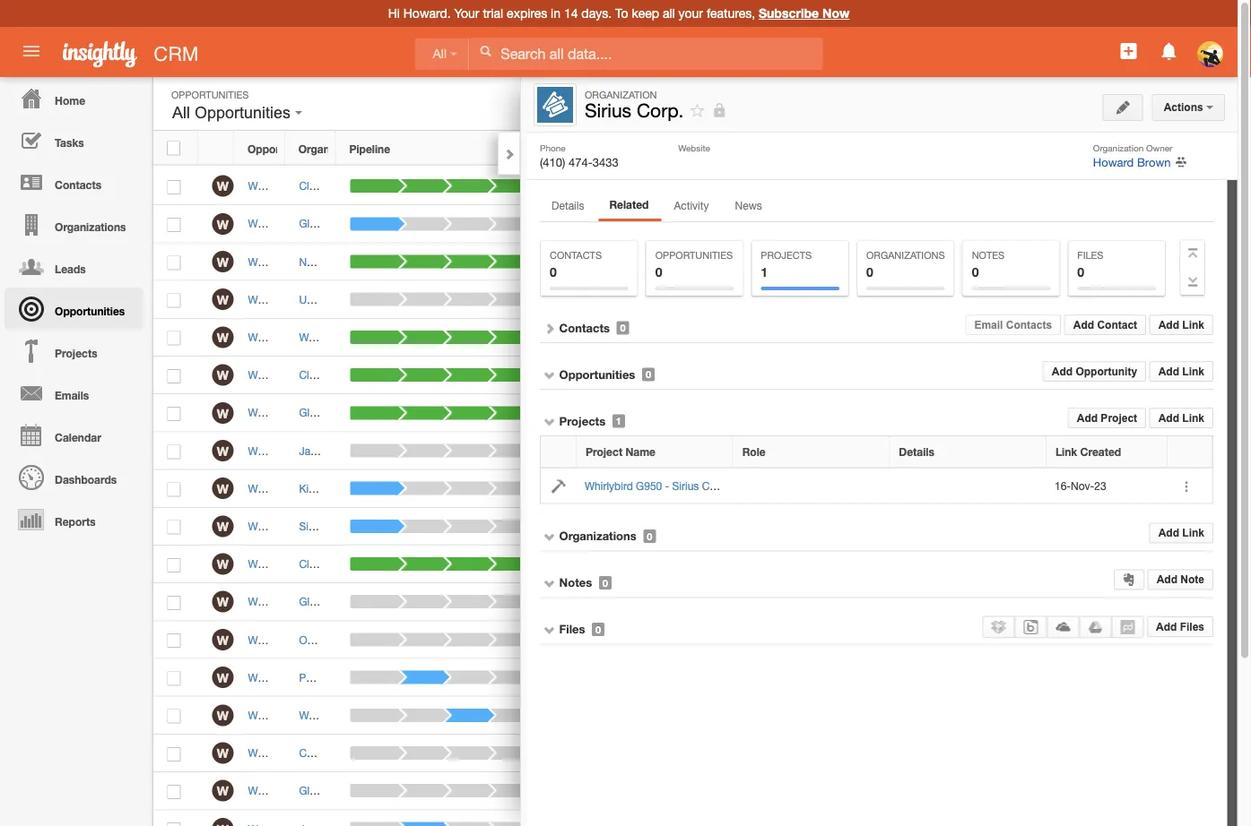 Task type: describe. For each thing, give the bounding box(es) containing it.
project name
[[586, 446, 656, 458]]

5 w row from the top
[[153, 319, 963, 357]]

1 vertical spatial contacts link
[[559, 321, 610, 335]]

follow image for castillo
[[887, 443, 904, 461]]

16-dec-23 cell for -
[[650, 168, 771, 206]]

usd $‎300,000.00 for whirligig g990 - clampett oil and gas, singapore - aaron lang
[[836, 180, 921, 192]]

2 follow image from the top
[[887, 216, 904, 233]]

howard for whirlybird g550 - globex, spain - katherine reyes
[[785, 596, 823, 609]]

clampett up whirlwinder x520 - globex - albert lee on the left
[[299, 369, 343, 382]]

castillo
[[464, 445, 500, 457]]

1 horizontal spatial opportunities link
[[559, 368, 635, 382]]

organization for organization
[[585, 89, 657, 100]]

23 for whirligig g990 - clampett oil and gas, singapore - aaron lang
[[704, 180, 716, 192]]

add inside button
[[1156, 621, 1177, 633]]

howard brown for whirligig g990 - warbucks industries - roger mills
[[785, 331, 857, 344]]

mark
[[423, 634, 448, 647]]

whirlwinder x520 - globex - albert lee link
[[248, 407, 445, 419]]

forecast
[[663, 143, 708, 155]]

4 add link from the top
[[1159, 527, 1205, 539]]

corp. up 'reyes'
[[442, 558, 469, 571]]

1 parker from the left
[[299, 672, 330, 684]]

usd $‎450,000.00
[[836, 256, 921, 268]]

related
[[609, 198, 649, 211]]

4 w row from the top
[[153, 281, 963, 319]]

usd $‎180,000.00 for 15-nov-23
[[836, 218, 921, 230]]

usd for sakda
[[836, 634, 859, 647]]

1 vertical spatial opportunity
[[975, 284, 1047, 296]]

export
[[991, 213, 1022, 226]]

whirlybird t200 - globex, hong kong - terry thomas
[[248, 785, 504, 798]]

3 parker from the left
[[470, 672, 502, 684]]

whirlwinder x520 - clampett oil and gas, uk - nicholas flores
[[248, 369, 551, 382]]

howard for whirlybird g550 - oceanic airlines - mark sakda
[[785, 634, 823, 647]]

whirligig g990 - warbucks industries - roger mills
[[248, 331, 491, 344]]

13 w row from the top
[[153, 622, 963, 660]]

features,
[[707, 6, 755, 21]]

owner
[[1146, 143, 1173, 153]]

gomez
[[504, 748, 538, 760]]

add files button
[[1147, 617, 1214, 638]]

16-dec-23 cell for wright
[[650, 243, 771, 281]]

activity
[[674, 199, 709, 212]]

industries up 'whirlybird t200 - cyberdyne systems corp. - nicole gomez' link
[[387, 710, 434, 722]]

oil down pipeline
[[376, 180, 389, 192]]

add opportunity link
[[1043, 361, 1146, 382]]

brown for whirlybird g550 - oceanic airlines - mark sakda
[[826, 634, 857, 647]]

1 horizontal spatial organizations
[[559, 529, 637, 543]]

whirlybird g550 - parker and company - lisa parker link
[[248, 672, 511, 684]]

2 university from the left
[[329, 293, 376, 306]]

email contacts
[[974, 319, 1052, 331]]

0 vertical spatial organizations link
[[4, 204, 144, 246]]

x520 for clampett oil and gas, uk
[[308, 369, 332, 382]]

1 group from the left
[[324, 483, 354, 495]]

whirlwinder for sirius corp.
[[248, 520, 305, 533]]

1 of from the left
[[349, 293, 359, 306]]

dashboards
[[55, 474, 117, 486]]

whirligig g990 - globex - albert lee link
[[248, 218, 431, 230]]

$‎500,000.00
[[862, 445, 921, 457]]

subscribe now link
[[759, 6, 850, 21]]

opportunities down the activity link
[[655, 250, 733, 261]]

1 northumbria from the left
[[362, 293, 422, 306]]

15- for whirlwinder x520 - king group - chris chen
[[664, 483, 680, 495]]

news link
[[723, 194, 774, 221]]

corp. up forecast
[[637, 100, 684, 122]]

opportunities right flores
[[559, 368, 635, 382]]

howard for whirligig g990 - warbucks industries - roger mills
[[785, 331, 823, 344]]

opportunities up the imports at the top right of page
[[1025, 213, 1091, 226]]

tags
[[1010, 339, 1032, 351]]

8 w row from the top
[[153, 433, 963, 470]]

2 northumbria from the left
[[391, 293, 452, 306]]

nov- for whirlybird g550 - globex, spain - katherine reyes
[[680, 596, 704, 609]]

23-nov-23 for usd $‎190,000.00
[[664, 634, 716, 647]]

terry
[[439, 785, 462, 798]]

reports
[[55, 516, 96, 528]]

clampett up whirligig g990 - globex - albert lee link
[[329, 180, 373, 192]]

usd $‎180,000.00 cell for 23-nov-23
[[822, 584, 921, 622]]

3433
[[593, 155, 619, 169]]

1 vertical spatial chevron right image
[[544, 322, 556, 335]]

calendar link
[[4, 414, 144, 457]]

industries down whirlybird g550 - parker and company - lisa parker
[[350, 710, 397, 722]]

role
[[742, 446, 766, 458]]

16-dec-23 for wright
[[664, 256, 716, 268]]

5 follow image from the top
[[887, 406, 904, 423]]

import
[[1045, 262, 1077, 274]]

created
[[1080, 446, 1121, 458]]

1 cyberdyne from the left
[[299, 748, 351, 760]]

opportunities 0
[[655, 250, 733, 279]]

1 horizontal spatial your
[[975, 236, 1004, 248]]

usd $‎300,000.00 cell for whirligig g990 - clampett oil and gas, singapore - aaron lang
[[822, 168, 921, 206]]

2 uk from the left
[[452, 369, 467, 382]]

1 jakubowski from the left
[[299, 445, 356, 457]]

17 w row from the top
[[153, 773, 963, 811]]

follow image for uk
[[887, 368, 904, 385]]

10 w row from the top
[[153, 508, 963, 546]]

link files from box to this image
[[1024, 620, 1038, 635]]

2 company from the left
[[391, 672, 438, 684]]

whirlybird for whirlybird t200 - cyberdyne systems corp. - nicole gomez
[[248, 748, 296, 760]]

w link for whirlybird g550 - warbucks industries - roger mills
[[212, 705, 234, 727]]

activity link
[[662, 194, 721, 221]]

oil up whirlwinder x520 - globex - albert lee link
[[346, 369, 359, 382]]

2 add link from the top
[[1159, 366, 1205, 378]]

mills for whirlybird g550 - warbucks industries - roger mills
[[476, 710, 498, 722]]

1 airlines from the left
[[342, 634, 377, 647]]

clampett down sirius corp. link
[[299, 558, 343, 571]]

calendar
[[55, 431, 101, 444]]

1 oceanic from the left
[[299, 634, 339, 647]]

globex, up oceanic airlines link
[[299, 596, 337, 609]]

leads
[[55, 263, 86, 275]]

industries down "whirligig g990 - university of northumbria - paula oliver"
[[350, 331, 397, 344]]

usd $‎180,000.00 cell for 15-nov-23
[[822, 206, 921, 243]]

jakubowski llc
[[299, 445, 379, 457]]

follow image for whirlybird t200 - globex, hong kong - terry thomas
[[887, 784, 904, 801]]

2 oceanic from the left
[[335, 634, 375, 647]]

trial
[[483, 6, 503, 21]]

globex, up whirlybird g550 - oceanic airlines - mark sakda
[[335, 596, 373, 609]]

follow image for chen
[[887, 481, 904, 498]]

2 column header from the left
[[822, 132, 873, 165]]

whirlybird g550 - globex, spain - katherine reyes
[[248, 596, 492, 609]]

11 w row from the top
[[153, 546, 963, 584]]

whirlybird t200 - globex, hong kong - terry thomas link
[[248, 785, 513, 798]]

1 horizontal spatial projects
[[559, 414, 606, 428]]

15 w row from the top
[[153, 698, 963, 735]]

recent
[[1006, 236, 1047, 248]]

2 king from the left
[[342, 483, 364, 495]]

globex, down the cyberdyne systems corp. link
[[333, 785, 371, 798]]

sirius right g950
[[672, 480, 699, 492]]

related link
[[599, 194, 660, 219]]

whirligig g990 - nakatomi trading corp. - samantha wright
[[248, 256, 536, 268]]

university of northumbria
[[299, 293, 422, 306]]

files link
[[559, 623, 585, 637]]

chevron down image for organizations
[[544, 531, 556, 543]]

howard.
[[403, 6, 451, 21]]

whirligig g990 - warbucks industries - roger mills link
[[248, 331, 500, 344]]

$‎300,000.00 for whirligig g990 - warbucks industries - roger mills
[[862, 331, 921, 344]]

1 trading from the left
[[348, 256, 384, 268]]

howard brown for whirlybird g550 - oceanic airlines - mark sakda
[[785, 634, 857, 647]]

0 horizontal spatial 1
[[616, 416, 621, 427]]

subscribe
[[759, 6, 819, 21]]

g990 for warbucks industries
[[292, 331, 319, 344]]

link files from google drive to this image
[[1088, 620, 1103, 635]]

23- for usd $‎190,000.00
[[664, 634, 680, 647]]

1 systems from the left
[[354, 748, 396, 760]]

to
[[615, 6, 628, 21]]

t200 for globex,
[[299, 785, 323, 798]]

corp. up whirlybird t200 - globex, hong kong - terry thomas link
[[399, 748, 426, 760]]

23- for usd $‎180,000.00
[[664, 596, 680, 609]]

all for all opportunities
[[172, 104, 190, 122]]

1 university from the left
[[299, 293, 347, 306]]

12 w row from the top
[[153, 584, 963, 622]]

whirlybird for whirlybird g550 - globex, spain - katherine reyes
[[248, 596, 296, 609]]

globex link for x520
[[299, 407, 334, 419]]

usd for castillo
[[836, 445, 859, 457]]

w for whirlwinder x520 - king group - chris chen
[[217, 482, 229, 497]]

opportunities up all opportunities at the top of page
[[171, 89, 249, 100]]

3 w row from the top
[[153, 243, 963, 281]]

usd for samantha
[[836, 256, 859, 268]]

1 vertical spatial 16-nov-23 cell
[[1047, 469, 1168, 504]]

2 llc from the left
[[402, 445, 422, 457]]

w for whirlwinder x520 - sirius corp. - tina martin
[[217, 520, 229, 534]]

in
[[551, 6, 561, 21]]

record permissions image
[[711, 100, 728, 122]]

nov- for whirligig g990 - globex - albert lee
[[680, 218, 704, 230]]

notes for notes 0
[[972, 250, 1005, 261]]

2 jakubowski from the left
[[342, 445, 399, 457]]

w link for whirlybird t200 - cyberdyne systems corp. - nicole gomez
[[212, 743, 234, 765]]

15- for whirligig g990 - globex - albert lee
[[664, 218, 680, 230]]

23 for whirlwinder x520 - king group - chris chen
[[704, 483, 716, 495]]

2 gas from the left
[[420, 558, 439, 571]]

1 vertical spatial organizations
[[866, 250, 945, 261]]

no tags
[[993, 339, 1032, 351]]

whirlybird g550 - warbucks industries - roger mills
[[248, 710, 498, 722]]

chevron down image for projects
[[544, 416, 556, 428]]

w link for whirlwinder x520 - jakubowski llc - jason castillo
[[212, 440, 234, 462]]

lee for whirlwinder x520 - globex - albert lee
[[418, 407, 436, 419]]

g550 for clampett
[[299, 558, 325, 571]]

w for whirligig g990 - university of northumbria - paula oliver
[[217, 293, 229, 307]]

king group link
[[299, 483, 354, 495]]

oil up whirligig g990 - globex - albert lee link
[[346, 180, 359, 192]]

usd $‎180,000.00 for 23-nov-23
[[836, 596, 921, 609]]

23-nov-23 cell for usd $‎180,000.00
[[650, 584, 771, 622]]

0 vertical spatial contacts link
[[4, 161, 144, 204]]

expires
[[507, 6, 547, 21]]

2 trading from the left
[[378, 256, 413, 268]]

1 company from the left
[[354, 672, 401, 684]]

actions button
[[1152, 94, 1225, 121]]

g950
[[636, 480, 662, 492]]

warren
[[528, 558, 562, 571]]

1 kong from the left
[[369, 785, 394, 798]]

$‎300,000.00 for whirligig g990 - clampett oil and gas, singapore - aaron lang
[[862, 180, 921, 192]]

23 inside row
[[1094, 480, 1106, 492]]

1 hong from the left
[[340, 785, 366, 798]]

1 gas from the left
[[383, 558, 403, 571]]

opportunities inside button
[[195, 104, 291, 122]]

0 inside opportunities 0
[[655, 265, 662, 279]]

corp. down "whirlwinder x520 - king group - chris chen"
[[329, 520, 356, 533]]

1 vertical spatial 16-nov-23
[[1055, 480, 1106, 492]]

2 group from the left
[[367, 483, 397, 495]]

2 add link button from the top
[[1150, 361, 1214, 382]]

follow image for whirlybird g550 - warbucks industries - roger mills
[[887, 708, 904, 725]]

oil down whirlwinder x520 - sirius corp. - tina martin
[[346, 558, 359, 571]]

add note link
[[1148, 570, 1214, 590]]

3 16-dec-23 from the top
[[664, 331, 716, 344]]

files 0
[[1078, 250, 1104, 279]]

name
[[626, 446, 656, 458]]

w for whirlwinder x520 - globex - albert lee
[[217, 406, 229, 421]]

actions
[[1164, 101, 1206, 113]]

w link for whirlwinder x520 - globex - albert lee
[[212, 403, 234, 424]]

whirligig g990 - university of northumbria - paula oliver
[[248, 293, 519, 306]]

0 inside organizations 0
[[866, 265, 873, 279]]

0 vertical spatial opportunities link
[[4, 288, 144, 330]]

all opportunities
[[172, 104, 295, 122]]

all link
[[415, 38, 469, 70]]

follow image for whirligig g990 - university of northumbria - paula oliver
[[887, 292, 904, 309]]

contact
[[1097, 319, 1137, 331]]

whirlwinder for jakubowski llc
[[248, 445, 305, 457]]

whirligig for whirligig g990 - university of northumbria - paula oliver
[[248, 293, 289, 306]]

whirlybird g550 - parker and company - lisa parker
[[248, 672, 502, 684]]

lee for whirligig g990 - globex - albert lee
[[405, 218, 422, 230]]

whirlybird g550 - oceanic airlines - mark sakda
[[248, 634, 481, 647]]

1 column header from the left
[[771, 132, 822, 165]]

clampett oil and gas, uk link
[[299, 369, 423, 382]]

3 add link from the top
[[1159, 412, 1205, 424]]

all opportunities button
[[168, 100, 307, 126]]

warbucks industries for g550
[[299, 710, 397, 722]]

contacts down 'contacts 0'
[[559, 321, 610, 335]]

whirlybird for whirlybird g550 - warbucks industries - roger mills
[[248, 710, 296, 722]]

jakubowski llc link
[[299, 445, 379, 457]]

2 kong from the left
[[403, 785, 429, 798]]

leads link
[[4, 246, 144, 288]]

474-
[[569, 155, 593, 169]]

usd $‎110,000.00
[[836, 293, 921, 306]]

whirlwinder x520 - sirius corp. - tina martin
[[248, 520, 463, 533]]

0 vertical spatial projects
[[761, 250, 812, 261]]

oil up whirlybird g550 - globex, spain - katherine reyes link
[[383, 558, 395, 571]]

dec- for -
[[680, 180, 704, 192]]

w link for whirlybird g550 - oceanic airlines - mark sakda
[[212, 630, 234, 651]]

w for whirlybird g550 - globex, spain - katherine reyes
[[217, 595, 229, 610]]

2 of from the left
[[379, 293, 388, 306]]

1 spain from the left
[[340, 596, 367, 609]]

martin for whirlwinder x520 - sirius corp. - tina martin
[[432, 520, 463, 533]]

project inside row
[[586, 446, 623, 458]]

crm
[[154, 42, 199, 65]]

1 add link from the top
[[1159, 319, 1205, 331]]

brown for whirligig g990 - university of northumbria - paula oliver
[[826, 293, 857, 306]]

usd for mills
[[836, 331, 859, 344]]

0 horizontal spatial chevron right image
[[503, 148, 516, 161]]

contacts down details link at the left top of the page
[[550, 250, 602, 261]]

0 vertical spatial katherine
[[479, 558, 525, 571]]

16-nov-23 inside row group
[[664, 293, 716, 306]]

usd $‎190,000.00 cell
[[822, 622, 921, 660]]

0 horizontal spatial your
[[454, 6, 479, 21]]

whirlybird g550 - globex, spain - katherine reyes link
[[248, 596, 501, 609]]

9 w row from the top
[[153, 470, 963, 508]]

1 horizontal spatial organizations link
[[559, 529, 637, 544]]

$‎450,000.00
[[862, 256, 921, 268]]

x520 for jakubowski llc
[[308, 445, 332, 457]]

23-nov-23 for usd $‎180,000.00
[[664, 596, 716, 609]]

row containing whirlybird g950 - sirius corp. - tina martin
[[541, 469, 1213, 504]]

1 add link button from the top
[[1150, 315, 1214, 335]]

(410)
[[540, 155, 565, 169]]

industries up "whirlwinder x520 - clampett oil and gas, uk - nicholas flores" link
[[380, 331, 427, 344]]

brown for whirligig g990 - nakatomi trading corp. - samantha wright
[[826, 256, 857, 268]]

s
[[978, 313, 985, 325]]

usd $‎500,000.00 cell
[[822, 433, 921, 470]]

w link for whirlwinder x520 - king group - chris chen
[[212, 478, 234, 500]]

globex, down cyberdyne systems corp.
[[299, 785, 337, 798]]

new opportunity
[[1076, 97, 1162, 109]]

usd $‎450,000.00 cell
[[822, 243, 921, 281]]

3 add link button from the top
[[1150, 408, 1214, 429]]

sirius down "whirlwinder x520 - king group - chris chen"
[[342, 520, 369, 533]]

whirligig g990 - nakatomi trading corp. - samantha wright link
[[248, 256, 545, 268]]

clampett down the whirligig g990 - warbucks industries - roger mills
[[342, 369, 386, 382]]

3 16-dec-23 cell from the top
[[650, 319, 771, 357]]

w link for whirlybird g550 - globex, spain - katherine reyes
[[212, 592, 234, 613]]

files for files 0
[[1078, 250, 1104, 261]]

sample_data link
[[993, 310, 1051, 329]]

row group containing w
[[153, 168, 963, 827]]

2 systems from the left
[[389, 748, 430, 760]]

notes for notes
[[559, 576, 592, 590]]

brown for whirligig g990 - clampett oil and gas, singapore - aaron lang
[[826, 180, 857, 192]]

12 follow image from the top
[[887, 822, 904, 827]]

sirius down king group link
[[299, 520, 326, 533]]

0 horizontal spatial projects link
[[4, 330, 144, 372]]

16-nov-23 cell inside row group
[[650, 281, 771, 319]]

tina for whirlybird g950 - sirius corp. - tina martin
[[739, 480, 759, 492]]

albert for whirlwinder x520 - globex - albert lee
[[387, 407, 415, 419]]

follow image for singapore
[[887, 179, 904, 196]]

lisa
[[448, 672, 467, 684]]

1 llc from the left
[[359, 445, 379, 457]]

brown for whirlybird g550 - globex, spain - katherine reyes
[[826, 596, 857, 609]]



Task type: locate. For each thing, give the bounding box(es) containing it.
0 vertical spatial all
[[433, 47, 447, 61]]

16-nov-23 down opportunities 0
[[664, 293, 716, 306]]

chevron down image left files link at the bottom of the page
[[544, 624, 556, 637]]

katherine up 'mark'
[[414, 596, 459, 609]]

add files
[[1156, 621, 1205, 633]]

whirlwinder for king group
[[248, 483, 305, 495]]

group down 'jakubowski llc' link
[[324, 483, 354, 495]]

1 horizontal spatial organization
[[1093, 143, 1144, 153]]

1 king from the left
[[299, 483, 321, 495]]

contacts inside "button"
[[1006, 319, 1052, 331]]

0 horizontal spatial sirius corp.
[[299, 520, 356, 533]]

g550 down globex, spain link
[[299, 634, 325, 647]]

w for whirlybird g550 - clampett oil and gas corp. - katherine warren
[[217, 557, 229, 572]]

projects up emails link
[[55, 347, 97, 360]]

2 w link from the top
[[212, 213, 234, 235]]

0 vertical spatial chevron down image
[[544, 369, 556, 382]]

14 w link from the top
[[212, 667, 234, 689]]

opportunity for add opportunity
[[1076, 366, 1137, 378]]

23-
[[664, 596, 680, 609], [664, 634, 680, 647]]

hi howard. your trial expires in 14 days. to keep all your features, subscribe now
[[388, 6, 850, 21]]

university of northumbria link
[[299, 293, 422, 306]]

x520 up jakubowski llc
[[308, 407, 332, 419]]

organizations link up notes link
[[559, 529, 637, 544]]

whirligig for whirligig g990 - warbucks industries - roger mills
[[248, 331, 289, 344]]

w link for whirligig g990 - globex - albert lee
[[212, 213, 234, 235]]

howard for whirligig g990 - globex - albert lee
[[785, 218, 823, 230]]

hong down whirlybird t200 - cyberdyne systems corp. - nicole gomez
[[374, 785, 400, 798]]

all inside 'all' link
[[433, 47, 447, 61]]

martin down chen
[[432, 520, 463, 533]]

howard brown for whirlybird g550 - globex, spain - katherine reyes
[[785, 596, 857, 609]]

brown for whirligig g990 - globex - albert lee
[[826, 218, 857, 230]]

whirlwinder x520 - jakubowski llc - jason castillo
[[248, 445, 500, 457]]

opportunities link right flores
[[559, 368, 635, 382]]

king
[[299, 483, 321, 495], [342, 483, 364, 495]]

usd $‎180,000.00 up usd $‎450,000.00 at the top of page
[[836, 218, 921, 230]]

contacts inside navigation
[[55, 178, 101, 191]]

company up whirlybird g550 - warbucks industries - roger mills link
[[354, 672, 401, 684]]

whirlybird for whirlybird t200 - globex, hong kong - terry thomas
[[248, 785, 296, 798]]

kong left terry
[[403, 785, 429, 798]]

notes link
[[559, 576, 592, 590]]

follow image
[[689, 102, 706, 119], [887, 292, 904, 309], [887, 330, 904, 347], [887, 557, 904, 574], [887, 671, 904, 688], [887, 708, 904, 725], [887, 784, 904, 801]]

1 usd $‎180,000.00 from the top
[[836, 218, 921, 230]]

warbucks industries link
[[299, 331, 397, 344], [299, 710, 397, 722]]

1 23-nov-23 cell from the top
[[650, 584, 771, 622]]

howard brown for whirligig g990 - nakatomi trading corp. - samantha wright
[[785, 256, 857, 268]]

link inside row
[[1056, 446, 1077, 458]]

singapore
[[409, 180, 458, 192], [438, 180, 487, 192]]

0 horizontal spatial spain
[[340, 596, 367, 609]]

files
[[1078, 250, 1104, 261], [1180, 621, 1205, 633], [559, 623, 585, 637]]

0 vertical spatial $‎180,000.00
[[862, 218, 921, 230]]

0 vertical spatial tina
[[739, 480, 759, 492]]

organization image
[[537, 87, 573, 123]]

corp.
[[637, 100, 684, 122], [387, 256, 414, 268], [416, 256, 443, 268], [702, 480, 729, 492], [329, 520, 356, 533], [372, 520, 399, 533], [406, 558, 432, 571], [442, 558, 469, 571], [399, 748, 426, 760], [433, 748, 460, 760]]

martin inside w row
[[432, 520, 463, 533]]

navigation
[[0, 77, 144, 541]]

whirlwinder up 'king group'
[[248, 445, 305, 457]]

details link
[[540, 194, 596, 221]]

11 w link from the top
[[212, 554, 234, 575]]

imports
[[1050, 236, 1095, 248]]

clampett oil and gas, singapore link
[[299, 180, 458, 192]]

10 w link from the top
[[212, 516, 234, 538]]

1 horizontal spatial spain
[[376, 596, 403, 609]]

15-
[[664, 218, 680, 230], [664, 483, 680, 495]]

files down notes link
[[559, 623, 585, 637]]

dec- down opportunities 0
[[680, 331, 704, 344]]

company left lisa
[[391, 672, 438, 684]]

1 vertical spatial opportunities link
[[559, 368, 635, 382]]

0 vertical spatial 16-dec-23 cell
[[650, 168, 771, 206]]

whirligig for whirligig g990 - clampett oil and gas, singapore - aaron lang
[[248, 180, 289, 192]]

17 w link from the top
[[212, 781, 234, 803]]

1 horizontal spatial all
[[433, 47, 447, 61]]

add link up add note
[[1159, 527, 1205, 539]]

w link for whirlybird g550 - clampett oil and gas corp. - katherine warren
[[212, 554, 234, 575]]

0 vertical spatial notes
[[1116, 213, 1144, 226]]

23-nov-23 cell
[[650, 584, 771, 622], [650, 622, 771, 660]]

0 vertical spatial chevron right image
[[503, 148, 516, 161]]

clampett down whirlwinder x520 - sirius corp. - tina martin
[[335, 558, 380, 571]]

king up sirius corp. link
[[299, 483, 321, 495]]

opportunity right new
[[1101, 97, 1162, 109]]

g990 down whirligig g990 - globex - albert lee
[[292, 256, 319, 268]]

project left the name
[[586, 446, 623, 458]]

clampett
[[299, 180, 343, 192], [329, 180, 373, 192], [299, 369, 343, 382], [342, 369, 386, 382], [299, 558, 343, 571], [335, 558, 380, 571]]

16-dec-23 cell down forecast close date
[[650, 168, 771, 206]]

add project
[[1077, 412, 1137, 424]]

1
[[761, 265, 768, 279], [616, 416, 621, 427]]

0 vertical spatial 23-
[[664, 596, 680, 609]]

notifications image
[[1159, 40, 1180, 62]]

2 chevron down image from the top
[[544, 531, 556, 543]]

chevron down image
[[544, 369, 556, 382], [544, 577, 556, 590], [544, 624, 556, 637]]

add link button up add note
[[1150, 523, 1214, 544]]

usd $‎190,000.00
[[836, 634, 921, 647]]

1 horizontal spatial kong
[[403, 785, 429, 798]]

$‎190,000.00
[[862, 634, 921, 647]]

4 whirlwinder from the top
[[248, 483, 305, 495]]

0 vertical spatial sirius corp.
[[585, 100, 684, 122]]

chevron down image for opportunities
[[544, 369, 556, 382]]

16-nov-23 cell down opportunities 0
[[650, 281, 771, 319]]

projects link up project name
[[559, 414, 606, 429]]

row containing project name
[[541, 437, 1213, 469]]

chevron down image for notes
[[544, 577, 556, 590]]

usd $‎180,000.00
[[836, 218, 921, 230], [836, 596, 921, 609]]

howard brown link
[[1093, 155, 1171, 169], [785, 180, 857, 192], [785, 218, 857, 230], [785, 256, 857, 268], [785, 293, 857, 306], [785, 331, 857, 344], [785, 596, 857, 609], [785, 634, 857, 647]]

4 g550 from the top
[[299, 672, 325, 684]]

3 column header from the left
[[873, 132, 918, 165]]

usd $‎300,000.00 cell up usd $‎450,000.00 at the top of page
[[822, 168, 921, 206]]

x520 up sirius corp. link
[[308, 483, 332, 495]]

Search this list... text field
[[655, 90, 857, 117]]

1 g550 from the top
[[299, 558, 325, 571]]

0 vertical spatial organization
[[585, 89, 657, 100]]

whirlybird g550 - warbucks industries - roger mills link
[[248, 710, 507, 722]]

13 w from the top
[[217, 633, 229, 648]]

0 horizontal spatial gas
[[383, 558, 403, 571]]

whirlwinder x520 - globex - albert lee
[[248, 407, 436, 419]]

llc
[[359, 445, 379, 457], [402, 445, 422, 457]]

warbucks industries link for g990
[[299, 331, 397, 344]]

1 vertical spatial organizations link
[[559, 529, 637, 544]]

1 vertical spatial mills
[[476, 710, 498, 722]]

2 cyberdyne from the left
[[333, 748, 386, 760]]

23 for whirligig g990 - university of northumbria - paula oliver
[[704, 293, 716, 306]]

follow image
[[887, 179, 904, 196], [887, 216, 904, 233], [887, 254, 904, 271], [887, 368, 904, 385], [887, 406, 904, 423], [887, 443, 904, 461], [887, 481, 904, 498], [887, 519, 904, 536], [887, 595, 904, 612], [887, 633, 904, 650], [887, 746, 904, 763], [887, 822, 904, 827]]

new
[[1076, 97, 1098, 109]]

1 horizontal spatial 1
[[761, 265, 768, 279]]

emails
[[55, 389, 89, 402]]

1 vertical spatial t200
[[299, 785, 323, 798]]

0 vertical spatial mills
[[469, 331, 491, 344]]

2 23-nov-23 cell from the top
[[650, 622, 771, 660]]

organization for organization owner
[[1093, 143, 1144, 153]]

12 w link from the top
[[212, 592, 234, 613]]

add contact
[[1073, 319, 1137, 331]]

link files from dropbox to this image
[[991, 620, 1006, 635]]

roger for whirligig g990 - warbucks industries - roger mills
[[437, 331, 466, 344]]

15-nov-23 for whirlwinder x520 - king group - chris chen
[[664, 483, 716, 495]]

link created
[[1056, 446, 1121, 458]]

7 follow image from the top
[[887, 481, 904, 498]]

howard for whirligig g990 - nakatomi trading corp. - samantha wright
[[785, 256, 823, 268]]

0 vertical spatial $‎300,000.00
[[862, 180, 921, 192]]

0 vertical spatial 16-dec-23
[[664, 180, 716, 192]]

globex link up jakubowski llc
[[299, 407, 334, 419]]

1 vertical spatial sirius corp.
[[299, 520, 356, 533]]

1 vertical spatial martin
[[432, 520, 463, 533]]

7 usd from the top
[[836, 596, 859, 609]]

2 23-nov-23 from the top
[[664, 634, 716, 647]]

None checkbox
[[167, 141, 180, 156], [167, 294, 181, 308], [167, 369, 181, 384], [167, 445, 181, 459], [167, 483, 181, 497], [167, 521, 181, 535], [167, 559, 181, 573], [167, 597, 181, 611], [167, 634, 181, 649], [167, 672, 181, 687], [167, 824, 181, 827], [167, 141, 180, 156], [167, 294, 181, 308], [167, 369, 181, 384], [167, 445, 181, 459], [167, 483, 181, 497], [167, 521, 181, 535], [167, 559, 181, 573], [167, 597, 181, 611], [167, 634, 181, 649], [167, 672, 181, 687], [167, 824, 181, 827]]

g990 for university of northumbria
[[292, 293, 319, 306]]

oceanic
[[299, 634, 339, 647], [335, 634, 375, 647]]

14 w row from the top
[[153, 660, 963, 698]]

opportunity tags
[[975, 284, 1075, 296]]

navigation containing home
[[0, 77, 144, 541]]

keep
[[632, 6, 659, 21]]

add link button right contact
[[1150, 315, 1214, 335]]

0 inside 'contacts 0'
[[550, 265, 557, 279]]

1 vertical spatial 16-dec-23 cell
[[650, 243, 771, 281]]

2 vertical spatial organizations
[[559, 529, 637, 543]]

howard brown for whirligig g990 - globex - albert lee
[[785, 218, 857, 230]]

whirlwinder for globex
[[248, 407, 305, 419]]

wright
[[505, 256, 536, 268]]

1 vertical spatial usd $‎300,000.00 cell
[[822, 319, 921, 357]]

roger
[[437, 331, 466, 344], [444, 710, 473, 722]]

oceanic airlines
[[299, 634, 377, 647]]

1 horizontal spatial sirius corp.
[[585, 100, 684, 122]]

0 horizontal spatial projects
[[55, 347, 97, 360]]

1 16-dec-23 from the top
[[664, 180, 716, 192]]

2 warbucks industries link from the top
[[299, 710, 397, 722]]

follow image for whirlybird g550 - clampett oil and gas corp. - katherine warren
[[887, 557, 904, 574]]

23 for whirligig g990 - globex - albert lee
[[704, 218, 716, 230]]

organizations 0
[[866, 250, 945, 279]]

of down nakatomi trading corp. 'link'
[[349, 293, 359, 306]]

1 vertical spatial your
[[975, 236, 1004, 248]]

jason
[[432, 445, 461, 457]]

12 w from the top
[[217, 595, 229, 610]]

10 follow image from the top
[[887, 633, 904, 650]]

whirlybird for whirlybird g550 - parker and company - lisa parker
[[248, 672, 296, 684]]

lee up jason
[[418, 407, 436, 419]]

samantha
[[453, 256, 502, 268]]

1 chevron down image from the top
[[544, 369, 556, 382]]

2 w row from the top
[[153, 206, 963, 243]]

6 w row from the top
[[153, 357, 963, 395]]

2 x520 from the top
[[308, 407, 332, 419]]

chevron down image up warren at left bottom
[[544, 531, 556, 543]]

6 w link from the top
[[212, 365, 234, 386]]

howard brown link for whirligig g990 - globex - albert lee
[[785, 218, 857, 230]]

albert up whirligig g990 - nakatomi trading corp. - samantha wright at the left top
[[373, 218, 402, 230]]

3 x520 from the top
[[308, 445, 332, 457]]

17 w from the top
[[217, 785, 229, 799]]

organizations inside navigation
[[55, 221, 126, 233]]

trading up university of northumbria link
[[348, 256, 384, 268]]

2 vertical spatial dec-
[[680, 331, 704, 344]]

usd inside 'cell'
[[836, 256, 859, 268]]

opportunities
[[171, 89, 249, 100], [195, 104, 291, 122], [1025, 213, 1091, 226], [655, 250, 733, 261], [55, 305, 125, 318], [559, 368, 635, 382]]

$‎300,000.00 down $‎110,000.00
[[862, 331, 921, 344]]

usd for singapore
[[836, 180, 859, 192]]

x520 down king group link
[[308, 520, 332, 533]]

Search all data.... text field
[[469, 38, 823, 70]]

cell
[[650, 357, 771, 395], [771, 357, 822, 395], [822, 357, 874, 395], [918, 357, 963, 395], [650, 395, 771, 433], [771, 395, 822, 433], [822, 395, 874, 433], [918, 395, 963, 433], [650, 433, 771, 470], [771, 433, 822, 470], [733, 469, 890, 504], [890, 469, 1047, 504], [771, 470, 822, 508], [822, 470, 874, 508], [918, 470, 963, 508], [650, 508, 771, 546], [771, 508, 822, 546], [822, 508, 874, 546], [918, 508, 963, 546], [650, 546, 771, 584], [771, 546, 822, 584], [822, 546, 874, 584], [918, 546, 963, 584], [650, 660, 771, 698], [771, 660, 822, 698], [822, 660, 874, 698], [918, 660, 963, 698], [650, 698, 771, 735], [771, 698, 822, 735], [822, 698, 874, 735], [918, 698, 963, 735], [650, 735, 771, 773], [771, 735, 822, 773], [822, 735, 874, 773], [918, 735, 963, 773], [650, 773, 771, 811], [771, 773, 822, 811], [822, 773, 874, 811], [918, 773, 963, 811], [198, 811, 234, 827], [234, 811, 285, 827], [285, 811, 336, 827], [650, 811, 771, 827], [771, 811, 822, 827], [822, 811, 874, 827], [918, 811, 963, 827]]

2 usd from the top
[[836, 218, 859, 230]]

4 w from the top
[[217, 293, 229, 307]]

2 vertical spatial 16-dec-23 cell
[[650, 319, 771, 357]]

news
[[735, 199, 762, 212]]

4 x520 from the top
[[308, 483, 332, 495]]

howard for whirligig g990 - clampett oil and gas, singapore - aaron lang
[[785, 180, 823, 192]]

chevron down image right "nicholas"
[[544, 369, 556, 382]]

0 horizontal spatial parker
[[299, 672, 330, 684]]

w for whirlybird g550 - warbucks industries - roger mills
[[217, 709, 229, 724]]

1 vertical spatial dec-
[[680, 256, 704, 268]]

1 vertical spatial 23-nov-23
[[664, 634, 716, 647]]

whirlybird g950 - sirius corp. - tina martin link
[[585, 480, 802, 492]]

whirlybird for whirlybird g950 - sirius corp. - tina martin
[[585, 480, 633, 492]]

4 usd from the top
[[836, 293, 859, 306]]

w for whirlybird g550 - parker and company - lisa parker
[[217, 671, 229, 686]]

opportunity for new opportunity
[[1101, 97, 1162, 109]]

whirlwinder down 'king group'
[[248, 520, 305, 533]]

9 w from the top
[[217, 482, 229, 497]]

whirlwinder for clampett oil and gas, uk
[[248, 369, 305, 382]]

16 w row from the top
[[153, 735, 963, 773]]

g550 for parker
[[299, 672, 325, 684]]

1 vertical spatial usd $‎180,000.00 cell
[[822, 584, 921, 622]]

project up created
[[1101, 412, 1137, 424]]

tina down chris
[[409, 520, 429, 533]]

4 add link button from the top
[[1150, 523, 1214, 544]]

kong down whirlybird t200 - cyberdyne systems corp. - nicole gomez
[[369, 785, 394, 798]]

usd $‎180,000.00 cell up usd $‎450,000.00 at the top of page
[[822, 206, 921, 243]]

systems up whirlybird t200 - globex, hong kong - terry thomas link
[[389, 748, 430, 760]]

usd $‎180,000.00 cell
[[822, 206, 921, 243], [822, 584, 921, 622]]

whirligig g990 - clampett oil and gas, singapore - aaron lang link
[[248, 180, 562, 192]]

2 vertical spatial projects
[[559, 414, 606, 428]]

2 nakatomi from the left
[[329, 256, 375, 268]]

1 vertical spatial lee
[[418, 407, 436, 419]]

link files from pandadoc to this image
[[1121, 620, 1135, 635]]

organization down search all data.... text field
[[585, 89, 657, 100]]

oil
[[346, 180, 359, 192], [376, 180, 389, 192], [346, 369, 359, 382], [389, 369, 402, 382], [346, 558, 359, 571], [383, 558, 395, 571]]

0 horizontal spatial of
[[349, 293, 359, 306]]

t200 for cyberdyne
[[299, 748, 323, 760]]

add opportunity
[[1052, 366, 1137, 378]]

-
[[321, 180, 326, 192], [490, 180, 494, 192], [321, 218, 326, 230], [366, 218, 370, 230], [321, 256, 326, 268], [446, 256, 450, 268], [321, 293, 326, 306], [455, 293, 459, 306], [321, 331, 326, 344], [430, 331, 434, 344], [335, 369, 339, 382], [470, 369, 474, 382], [335, 407, 339, 419], [380, 407, 384, 419], [335, 445, 339, 457], [425, 445, 429, 457], [665, 480, 669, 492], [732, 480, 736, 492], [335, 483, 339, 495], [400, 483, 404, 495], [335, 520, 339, 533], [402, 520, 406, 533], [328, 558, 332, 571], [472, 558, 476, 571], [328, 596, 332, 609], [406, 596, 411, 609], [328, 634, 332, 647], [416, 634, 420, 647], [328, 672, 332, 684], [441, 672, 445, 684], [328, 710, 332, 722], [437, 710, 441, 722], [326, 748, 330, 760], [463, 748, 467, 760], [326, 785, 330, 798], [432, 785, 436, 798]]

oil down whirligig g990 - warbucks industries - roger mills link
[[389, 369, 402, 382]]

4 g990 from the top
[[292, 293, 319, 306]]

0 horizontal spatial all
[[172, 104, 190, 122]]

w
[[217, 179, 229, 194], [217, 217, 229, 232], [217, 255, 229, 270], [217, 293, 229, 307], [217, 330, 229, 345], [217, 368, 229, 383], [217, 406, 229, 421], [217, 444, 229, 459], [217, 482, 229, 497], [217, 520, 229, 534], [217, 557, 229, 572], [217, 595, 229, 610], [217, 633, 229, 648], [217, 671, 229, 686], [217, 709, 229, 724], [217, 747, 229, 762], [217, 785, 229, 799]]

oceanic airlines link
[[299, 634, 377, 647]]

roger down lisa
[[444, 710, 473, 722]]

0 inside 'notes 0'
[[972, 265, 979, 279]]

usd $‎110,000.00 cell
[[822, 281, 921, 319]]

1 horizontal spatial notes
[[972, 250, 1005, 261]]

0 inside 'files 0'
[[1078, 265, 1084, 279]]

files inside button
[[1180, 621, 1205, 633]]

0 vertical spatial martin
[[762, 480, 793, 492]]

w for whirligig g990 - clampett oil and gas, singapore - aaron lang
[[217, 179, 229, 194]]

2 vertical spatial opportunity
[[1076, 366, 1137, 378]]

kong
[[369, 785, 394, 798], [403, 785, 429, 798]]

nakatomi trading corp. link
[[299, 256, 414, 268]]

notes 0
[[972, 250, 1005, 279]]

corp. up terry
[[433, 748, 460, 760]]

link files from microsoft onedrive to this image
[[1056, 620, 1070, 635]]

g550
[[299, 558, 325, 571], [299, 596, 325, 609], [299, 634, 325, 647], [299, 672, 325, 684], [299, 710, 325, 722]]

whirlwinder x520 - jakubowski llc - jason castillo link
[[248, 445, 509, 457]]

contacts up the tags
[[1006, 319, 1052, 331]]

0 horizontal spatial katherine
[[414, 596, 459, 609]]

corp. up whirligig g990 - university of northumbria - paula oliver link
[[387, 256, 414, 268]]

howard brown for whirligig g990 - university of northumbria - paula oliver
[[785, 293, 857, 306]]

4 column header from the left
[[918, 132, 962, 165]]

organization left owner
[[1093, 143, 1144, 153]]

clampett up whirligig g990 - globex - albert lee
[[299, 180, 343, 192]]

0 horizontal spatial 16-nov-23 cell
[[650, 281, 771, 319]]

w for whirlybird t200 - cyberdyne systems corp. - nicole gomez
[[217, 747, 229, 762]]

usd $‎300,000.00 cell for whirligig g990 - warbucks industries - roger mills
[[822, 319, 921, 357]]

1 usd from the top
[[836, 180, 859, 192]]

howard brown link for whirligig g990 - nakatomi trading corp. - samantha wright
[[785, 256, 857, 268]]

whirlybird g950 - sirius corp. - tina martin
[[585, 480, 793, 492]]

1 horizontal spatial files
[[1078, 250, 1104, 261]]

chevron right image
[[503, 148, 516, 161], [544, 322, 556, 335]]

organizations
[[55, 221, 126, 233], [866, 250, 945, 261], [559, 529, 637, 543]]

sirius corp. inside w row
[[299, 520, 356, 533]]

1 23- from the top
[[664, 596, 680, 609]]

w row
[[153, 168, 963, 206], [153, 206, 963, 243], [153, 243, 963, 281], [153, 281, 963, 319], [153, 319, 963, 357], [153, 357, 963, 395], [153, 395, 963, 433], [153, 433, 963, 470], [153, 470, 963, 508], [153, 508, 963, 546], [153, 546, 963, 584], [153, 584, 963, 622], [153, 622, 963, 660], [153, 660, 963, 698], [153, 698, 963, 735], [153, 735, 963, 773], [153, 773, 963, 811]]

3 whirlwinder from the top
[[248, 445, 305, 457]]

15-nov-23 cell
[[650, 206, 771, 243], [650, 470, 771, 508]]

0 horizontal spatial organization
[[585, 89, 657, 100]]

0 vertical spatial t200
[[299, 748, 323, 760]]

1 vertical spatial albert
[[387, 407, 415, 419]]

0 horizontal spatial airlines
[[342, 634, 377, 647]]

nov- for whirlybird g550 - oceanic airlines - mark sakda
[[680, 634, 704, 647]]

0 horizontal spatial files
[[559, 623, 585, 637]]

15-nov-23 cell for whirligig g990 - globex - albert lee
[[650, 206, 771, 243]]

reyes
[[462, 596, 492, 609]]

usd $‎300,000.00 cell
[[822, 168, 921, 206], [822, 319, 921, 357]]

corp. inside row
[[702, 480, 729, 492]]

3 whirligig from the top
[[248, 256, 289, 268]]

nakatomi down whirligig g990 - globex - albert lee
[[299, 256, 345, 268]]

of
[[349, 293, 359, 306], [379, 293, 388, 306]]

2 t200 from the top
[[299, 785, 323, 798]]

emails link
[[4, 372, 144, 414]]

files for files
[[559, 623, 585, 637]]

1 15-nov-23 from the top
[[664, 218, 716, 230]]

your recent imports
[[975, 236, 1095, 248]]

1 vertical spatial katherine
[[414, 596, 459, 609]]

all inside "all opportunities" button
[[172, 104, 190, 122]]

w for whirlybird t200 - globex, hong kong - terry thomas
[[217, 785, 229, 799]]

0 horizontal spatial details
[[552, 199, 584, 212]]

9 follow image from the top
[[887, 595, 904, 612]]

16- for whirligig g990 - nakatomi trading corp. - samantha wright
[[664, 256, 680, 268]]

0 vertical spatial 16-nov-23
[[664, 293, 716, 306]]

chevron down image
[[544, 416, 556, 428], [544, 531, 556, 543]]

14
[[564, 6, 578, 21]]

your left trial
[[454, 6, 479, 21]]

hi
[[388, 6, 400, 21]]

w link for whirligig g990 - nakatomi trading corp. - samantha wright
[[212, 251, 234, 273]]

2 airlines from the left
[[378, 634, 413, 647]]

chevron down image down warren at left bottom
[[544, 577, 556, 590]]

0 vertical spatial project
[[1101, 412, 1137, 424]]

15-nov-23 for whirligig g990 - globex - albert lee
[[664, 218, 716, 230]]

globex, spain
[[299, 596, 367, 609]]

clampett oil and gas, uk
[[299, 369, 423, 382]]

x520 for globex
[[308, 407, 332, 419]]

15-nov-23 cell down role
[[650, 470, 771, 508]]

nakatomi trading corp.
[[299, 256, 414, 268]]

16-dec-23 cell down opportunities 0
[[650, 319, 771, 357]]

uk down whirligig g990 - warbucks industries - roger mills link
[[409, 369, 423, 382]]

follow image for whirlybird g550 - parker and company - lisa parker
[[887, 671, 904, 688]]

1 vertical spatial notes
[[972, 250, 1005, 261]]

1 vertical spatial roger
[[444, 710, 473, 722]]

0 vertical spatial 23-nov-23
[[664, 596, 716, 609]]

row group
[[153, 168, 963, 827]]

2 horizontal spatial notes
[[1116, 213, 1144, 226]]

corp. up whirlybird g550 - clampett oil and gas corp. - katherine warren
[[372, 520, 399, 533]]

1 horizontal spatial projects link
[[559, 414, 606, 429]]

evernote image
[[1123, 574, 1136, 586]]

1 inside projects 1
[[761, 265, 768, 279]]

2 15-nov-23 cell from the top
[[650, 470, 771, 508]]

0 vertical spatial your
[[454, 6, 479, 21]]

sirius corp. link
[[299, 520, 356, 533]]

row
[[153, 132, 962, 165], [541, 437, 1213, 469], [541, 469, 1213, 504], [153, 811, 963, 827]]

2 hong from the left
[[374, 785, 400, 798]]

0 horizontal spatial king
[[299, 483, 321, 495]]

6 follow image from the top
[[887, 443, 904, 461]]

0 horizontal spatial organizations
[[55, 221, 126, 233]]

23 for whirligig g990 - warbucks industries - roger mills
[[704, 331, 716, 344]]

add link right add opportunity
[[1159, 366, 1205, 378]]

tasks
[[55, 136, 84, 149]]

notes up 16-nov-23 import "link"
[[972, 250, 1005, 261]]

1 vertical spatial projects
[[55, 347, 97, 360]]

2 15- from the top
[[664, 483, 680, 495]]

1 horizontal spatial llc
[[402, 445, 422, 457]]

corp. up whirlybird g550 - globex, spain - katherine reyes link
[[406, 558, 432, 571]]

dec- up activity on the top
[[680, 180, 704, 192]]

howard brown link for whirligig g990 - university of northumbria - paula oliver
[[785, 293, 857, 306]]

warbucks industries link down parker and company
[[299, 710, 397, 722]]

contacts link down 'contacts 0'
[[559, 321, 610, 335]]

16-dec-23 cell
[[650, 168, 771, 206], [650, 243, 771, 281], [650, 319, 771, 357]]

warbucks industries link for g550
[[299, 710, 397, 722]]

w link for whirlwinder x520 - clampett oil and gas, uk - nicholas flores
[[212, 365, 234, 386]]

0 vertical spatial details
[[552, 199, 584, 212]]

w link for whirlybird g550 - parker and company - lisa parker
[[212, 667, 234, 689]]

16-dec-23 cell down the activity link
[[650, 243, 771, 281]]

phone (410) 474-3433
[[540, 143, 619, 169]]

opportunity down add contact link
[[1076, 366, 1137, 378]]

usd $‎300,000.00 cell down "usd $‎110,000.00"
[[822, 319, 921, 357]]

0 horizontal spatial tina
[[409, 520, 429, 533]]

howard brown link for whirligig g990 - warbucks industries - roger mills
[[785, 331, 857, 344]]

0 horizontal spatial group
[[324, 483, 354, 495]]

2 16-dec-23 cell from the top
[[650, 243, 771, 281]]

w for whirlwinder x520 - clampett oil and gas, uk - nicholas flores
[[217, 368, 229, 383]]

1 horizontal spatial 16-nov-23
[[1055, 480, 1106, 492]]

2 g990 from the top
[[292, 218, 319, 230]]

0 horizontal spatial llc
[[359, 445, 379, 457]]

None checkbox
[[167, 180, 181, 195], [167, 218, 181, 232], [167, 256, 181, 270], [167, 332, 181, 346], [167, 407, 181, 422], [167, 710, 181, 724], [167, 748, 181, 762], [167, 786, 181, 800], [167, 180, 181, 195], [167, 218, 181, 232], [167, 256, 181, 270], [167, 332, 181, 346], [167, 407, 181, 422], [167, 710, 181, 724], [167, 748, 181, 762], [167, 786, 181, 800]]

1 horizontal spatial group
[[367, 483, 397, 495]]

sirius corp. down search all data.... text field
[[585, 100, 684, 122]]

16- for whirligig g990 - clampett oil and gas, singapore - aaron lang
[[664, 180, 680, 192]]

opportunities down leads at the top left of page
[[55, 305, 125, 318]]

1 horizontal spatial parker
[[335, 672, 367, 684]]

whirlybird g550 - clampett oil and gas corp. - katherine warren link
[[248, 558, 571, 571]]

1 horizontal spatial king
[[342, 483, 364, 495]]

dashboards link
[[4, 457, 144, 499]]

0 vertical spatial dec-
[[680, 180, 704, 192]]

opportunity down 16-nov-23 import "link"
[[975, 284, 1047, 296]]

8 follow image from the top
[[887, 519, 904, 536]]

13 w link from the top
[[212, 630, 234, 651]]

g990 down university of northumbria link
[[292, 331, 319, 344]]

brown
[[1137, 155, 1171, 169], [826, 180, 857, 192], [826, 218, 857, 230], [826, 256, 857, 268], [826, 293, 857, 306], [826, 331, 857, 344], [826, 596, 857, 609], [826, 634, 857, 647]]

column header
[[771, 132, 822, 165], [822, 132, 873, 165], [873, 132, 918, 165], [918, 132, 962, 165]]

0 horizontal spatial organizations link
[[4, 204, 144, 246]]

16-dec-23 down the activity link
[[664, 256, 716, 268]]

0 vertical spatial albert
[[373, 218, 402, 230]]

globex, hong kong
[[299, 785, 394, 798]]

no
[[993, 339, 1007, 351]]

1 vertical spatial organization
[[1093, 143, 1144, 153]]

mills for whirligig g990 - warbucks industries - roger mills
[[469, 331, 491, 344]]

usd for paula
[[836, 293, 859, 306]]

3 g990 from the top
[[292, 256, 319, 268]]

g990 for clampett oil and gas, singapore
[[292, 180, 319, 192]]

files down the imports at the top right of page
[[1078, 250, 1104, 261]]

1 16-dec-23 cell from the top
[[650, 168, 771, 206]]

2 parker from the left
[[335, 672, 367, 684]]

1 horizontal spatial project
[[1101, 412, 1137, 424]]

16-nov-23 cell
[[650, 281, 771, 319], [1047, 469, 1168, 504]]

0 vertical spatial warbucks industries
[[299, 331, 397, 344]]

whirlwinder x520 - king group - chris chen
[[248, 483, 461, 495]]

white image
[[479, 45, 492, 57]]

2 spain from the left
[[376, 596, 403, 609]]

dec- for wright
[[680, 256, 704, 268]]

change record owner image
[[1175, 154, 1187, 170]]

3 dec- from the top
[[680, 331, 704, 344]]

trading up whirligig g990 - university of northumbria - paula oliver link
[[378, 256, 413, 268]]

5 g550 from the top
[[299, 710, 325, 722]]

1 vertical spatial 15-
[[664, 483, 680, 495]]

corp. left the samantha
[[416, 256, 443, 268]]

1 horizontal spatial details
[[899, 446, 934, 458]]

1 vertical spatial warbucks industries link
[[299, 710, 397, 722]]

whirligig g990 - university of northumbria - paula oliver link
[[248, 293, 528, 306]]

1 singapore from the left
[[409, 180, 458, 192]]

0 vertical spatial usd $‎300,000.00 cell
[[822, 168, 921, 206]]

2 whirlwinder from the top
[[248, 407, 305, 419]]

w link
[[212, 175, 234, 197], [212, 213, 234, 235], [212, 251, 234, 273], [212, 289, 234, 311], [212, 327, 234, 348], [212, 365, 234, 386], [212, 403, 234, 424], [212, 440, 234, 462], [212, 478, 234, 500], [212, 516, 234, 538], [212, 554, 234, 575], [212, 592, 234, 613], [212, 630, 234, 651], [212, 667, 234, 689], [212, 705, 234, 727], [212, 743, 234, 765], [212, 781, 234, 803]]

1 uk from the left
[[409, 369, 423, 382]]

g550 down sirius corp. link
[[299, 558, 325, 571]]

chevron right image up flores
[[544, 322, 556, 335]]

2 horizontal spatial projects
[[761, 250, 812, 261]]

4 whirligig from the top
[[248, 293, 289, 306]]

23 for whirligig g990 - nakatomi trading corp. - samantha wright
[[704, 256, 716, 268]]

8 w link from the top
[[212, 440, 234, 462]]

1 horizontal spatial martin
[[762, 480, 793, 492]]

whirlwinder x520 - king group - chris chen link
[[248, 483, 470, 495]]

1 nakatomi from the left
[[299, 256, 345, 268]]

sirius up 3433
[[585, 100, 632, 122]]

1 warbucks industries from the top
[[299, 331, 397, 344]]

2 23- from the top
[[664, 634, 680, 647]]

2 $‎300,000.00 from the top
[[862, 331, 921, 344]]

follow image for samantha
[[887, 254, 904, 271]]

15-nov-23 cell for whirlwinder x520 - king group - chris chen
[[650, 470, 771, 508]]

1 vertical spatial warbucks industries
[[299, 710, 397, 722]]

g550 for oceanic
[[299, 634, 325, 647]]

uk left "nicholas"
[[452, 369, 467, 382]]

x520 for king group
[[308, 483, 332, 495]]

2 singapore from the left
[[438, 180, 487, 192]]

nakatomi
[[299, 256, 345, 268], [329, 256, 375, 268]]

usd $‎180,000.00 cell up usd $‎190,000.00 in the right of the page
[[822, 584, 921, 622]]

northumbria down whirligig g990 - nakatomi trading corp. - samantha wright at the left top
[[362, 293, 422, 306]]

sample_data
[[996, 314, 1048, 325]]

warbucks industries down parker and company
[[299, 710, 397, 722]]

show sidebar image
[[1022, 97, 1034, 109]]

mills down paula
[[469, 331, 491, 344]]

8 usd from the top
[[836, 634, 859, 647]]

$‎300,000.00 up $‎450,000.00
[[862, 180, 921, 192]]

1 horizontal spatial gas
[[420, 558, 439, 571]]

group
[[324, 483, 354, 495], [367, 483, 397, 495]]

parker and company
[[299, 672, 401, 684]]

2 horizontal spatial organizations
[[866, 250, 945, 261]]

organization
[[585, 89, 657, 100], [1093, 143, 1144, 153]]

files down the note
[[1180, 621, 1205, 633]]

3 follow image from the top
[[887, 254, 904, 271]]

x520 for sirius corp.
[[308, 520, 332, 533]]

1 chevron down image from the top
[[544, 416, 556, 428]]

contacts 0
[[550, 250, 602, 279]]

0 vertical spatial projects link
[[4, 330, 144, 372]]

jakubowski up whirlwinder x520 - king group - chris chen link
[[342, 445, 399, 457]]

martin inside row
[[762, 480, 793, 492]]

days.
[[582, 6, 612, 21]]

1 vertical spatial 15-nov-23 cell
[[650, 470, 771, 508]]

email
[[974, 319, 1003, 331]]

cyberdyne systems corp. link
[[299, 748, 426, 760]]

notes right and
[[1116, 213, 1144, 226]]

1 w row from the top
[[153, 168, 963, 206]]

1 down the news link
[[761, 265, 768, 279]]

7 w row from the top
[[153, 395, 963, 433]]

usd $‎300,000.00 up usd $‎450,000.00 at the top of page
[[836, 180, 921, 192]]

23
[[704, 180, 716, 192], [704, 218, 716, 230], [704, 256, 716, 268], [1030, 262, 1042, 274], [704, 293, 716, 306], [704, 331, 716, 344], [1094, 480, 1106, 492], [704, 483, 716, 495], [704, 596, 716, 609], [704, 634, 716, 647]]

row containing pipeline
[[153, 132, 962, 165]]

1 usd $‎180,000.00 cell from the top
[[822, 206, 921, 243]]

16-nov-23
[[664, 293, 716, 306], [1055, 480, 1106, 492]]

albert down whirlwinder x520 - clampett oil and gas, uk - nicholas flores
[[387, 407, 415, 419]]

w link for whirligig g990 - university of northumbria - paula oliver
[[212, 289, 234, 311]]



Task type: vqa. For each thing, say whether or not it's contained in the screenshot.
row containing Whirlybird G950 - Sirius Corp. - Tina Martin
yes



